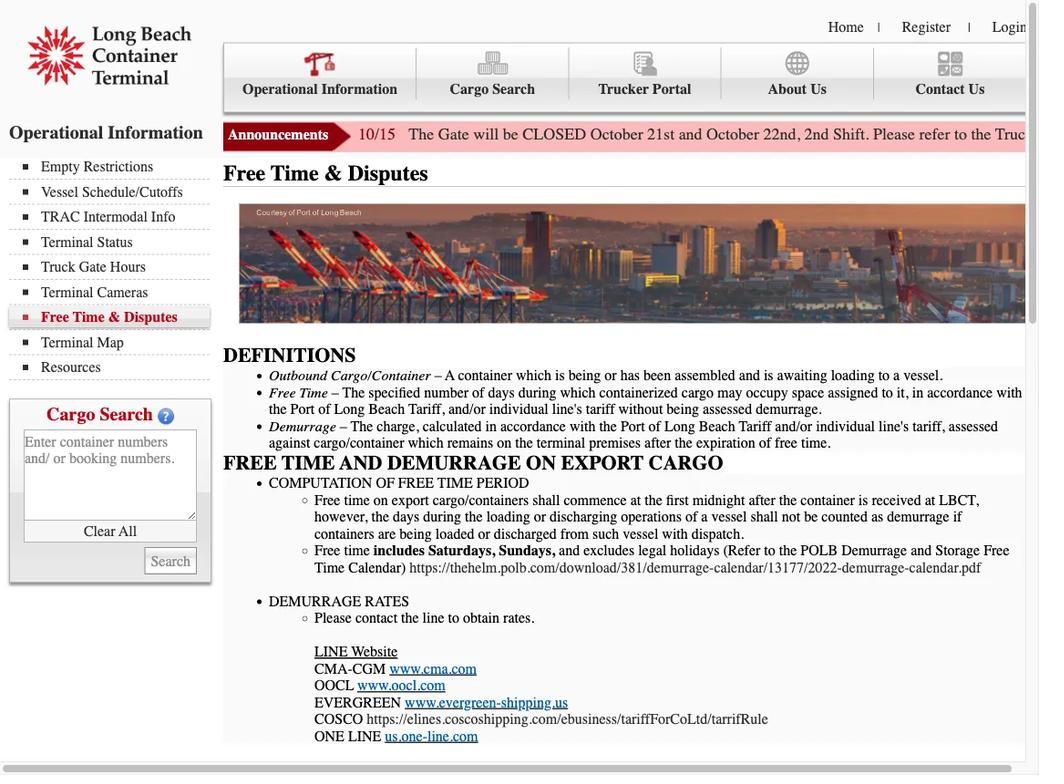 Task type: locate. For each thing, give the bounding box(es) containing it.
1 horizontal spatial days
[[488, 384, 515, 401]]

being inside free time on export cargo/containers shall commence at the first midnight after the container is received at lbct, however, the days during the loading or discharging operations of a vessel shall not be counted as demurrage if containers are being loaded or discharged from such vessel with dispatch.
[[400, 525, 432, 542]]

accordance inside – the charge, calculated in accordance with the port of long beach tariff and/or individual line's tariff, assessed against cargo/container which remains on the terminal premises after the expiration of free time.
[[501, 418, 566, 435]]

individual
[[490, 401, 549, 418], [816, 418, 876, 435]]

october left 21st
[[591, 125, 644, 144]]

0 vertical spatial loading
[[832, 367, 875, 384]]

2 horizontal spatial with
[[997, 384, 1023, 401]]

beach
[[369, 401, 405, 418], [699, 418, 736, 435]]

– left a
[[435, 367, 442, 384]]

1 vertical spatial demurrage
[[842, 542, 908, 559]]

1 terminal from the top
[[41, 233, 94, 250]]

demurrage-
[[843, 559, 910, 576]]

trucker portal link
[[570, 48, 722, 99]]

operational information
[[243, 81, 398, 98], [9, 122, 203, 143]]

0 horizontal spatial being
[[400, 525, 432, 542]]

1 time from the top
[[344, 492, 370, 508]]

a inside free time on export cargo/containers shall commence at the first midnight after the container is received at lbct, however, the days during the loading or discharging operations of a vessel shall not be counted as demurrage if containers are being loaded or discharged from such vessel with dispatch.
[[702, 508, 708, 525]]

1 horizontal spatial gate
[[438, 125, 469, 144]]

the inside – the specified number of days during which containerized cargo may occupy space assigned to it, in accordance with the port of long beach tariff, and/or individual line's tariff without being assessed demurrage.
[[343, 384, 365, 401]]

1 vertical spatial demurrage
[[269, 593, 361, 610]]

truck down the 'trac'
[[41, 259, 75, 275]]

the down the of
[[372, 508, 389, 525]]

the up saturdays,
[[465, 508, 483, 525]]

free up resources
[[41, 309, 69, 326]]

3 terminal from the top
[[41, 334, 94, 351]]

contact
[[916, 81, 966, 98]]

menu bar
[[223, 42, 1028, 113], [9, 156, 219, 380]]

time down remains
[[438, 475, 473, 492]]

1 vertical spatial a
[[702, 508, 708, 525]]

2 horizontal spatial which
[[560, 384, 596, 401]]

website
[[351, 643, 398, 660]]

0 vertical spatial on
[[497, 435, 512, 451]]

– right free time
[[332, 384, 339, 401]]

during
[[519, 384, 557, 401], [424, 508, 462, 525]]

shall
[[533, 492, 560, 508], [751, 508, 779, 525]]

contact
[[356, 610, 398, 627]]

cgm
[[353, 660, 386, 677]]

1 vertical spatial gate
[[79, 259, 107, 275]]

0 vertical spatial information
[[322, 81, 398, 98]]

individual up terminal
[[490, 401, 549, 418]]

cargo
[[682, 384, 714, 401]]

to inside – the specified number of days during which containerized cargo may occupy space assigned to it, in accordance with the port of long beach tariff, and/or individual line's tariff without being assessed demurrage.
[[882, 384, 894, 401]]

line's inside – the specified number of days during which containerized cargo may occupy space assigned to it, in accordance with the port of long beach tariff, and/or individual line's tariff without being assessed demurrage.
[[552, 401, 583, 418]]

line website cma-cgm www.cma.com oocl www.oocl.com evergreen www.evergreen-shipping.us cosco https://elines.coscoshipping.com/ebusiness/tariffforcoltd/tarrifrule one line us.one-line.com
[[315, 643, 769, 745]]

1 vertical spatial during
[[424, 508, 462, 525]]

1 horizontal spatial individual
[[816, 418, 876, 435]]

operations
[[621, 508, 682, 525]]

please left contact
[[315, 610, 352, 627]]

1 horizontal spatial &
[[324, 161, 343, 186]]

2 horizontal spatial –
[[435, 367, 442, 384]]

1 horizontal spatial during
[[519, 384, 557, 401]]

time down announcements
[[271, 161, 319, 186]]

days inside – the specified number of days during which containerized cargo may occupy space assigned to it, in accordance with the port of long beach tariff, and/or individual line's tariff without being assessed demurrage.
[[488, 384, 515, 401]]

lbct,
[[940, 492, 980, 508]]

1 horizontal spatial operational
[[243, 81, 318, 98]]

loading down period
[[487, 508, 531, 525]]

operational
[[243, 81, 318, 98], [9, 122, 103, 143]]

or right loaded
[[478, 525, 491, 542]]

us for about us
[[811, 81, 827, 98]]

0 vertical spatial cargo search
[[450, 81, 535, 98]]

shift.
[[834, 125, 870, 144]]

vessel right such
[[623, 525, 659, 542]]

assigned
[[828, 384, 879, 401]]

0 horizontal spatial us
[[811, 81, 827, 98]]

0 horizontal spatial operational information
[[9, 122, 203, 143]]

& down announcements
[[324, 161, 343, 186]]

0 horizontal spatial in
[[486, 418, 497, 435]]

includes
[[374, 542, 425, 559]]

as
[[872, 508, 884, 525]]

us right contact
[[969, 81, 985, 98]]

the inside and excludes legal holidays (refer to the polb demurrage and storage free time calendar)
[[780, 542, 797, 559]]

1 horizontal spatial or
[[534, 508, 546, 525]]

demurrage down free time
[[269, 418, 336, 435]]

0 vertical spatial being
[[569, 367, 601, 384]]

or up sundays,
[[534, 508, 546, 525]]

demurrage
[[888, 508, 950, 525]]

and
[[340, 451, 383, 475]]

terminal
[[537, 435, 586, 451]]

individual inside – the charge, calculated in accordance with the port of long beach tariff and/or individual line's tariff, assessed against cargo/container which remains on the terminal premises after the expiration of free time.
[[816, 418, 876, 435]]

1 vertical spatial accordance
[[501, 418, 566, 435]]

free down announcements
[[223, 161, 266, 186]]

terminal cameras link
[[23, 284, 210, 301]]

premises
[[589, 435, 641, 451]]

a
[[445, 367, 455, 384]]

2 vertical spatial terminal
[[41, 334, 94, 351]]

terminal down the 'trac'
[[41, 233, 94, 250]]

1 vertical spatial truck
[[41, 259, 75, 275]]

shall left the not
[[751, 508, 779, 525]]

being inside – the specified number of days during which containerized cargo may occupy space assigned to it, in accordance with the port of long beach tariff, and/or individual line's tariff without being assessed demurrage.
[[667, 401, 700, 418]]

long inside – the charge, calculated in accordance with the port of long beach tariff and/or individual line's tariff, assessed against cargo/container which remains on the terminal premises after the expiration of free time.
[[665, 418, 696, 435]]

and
[[679, 125, 703, 144], [740, 367, 761, 384], [559, 542, 580, 559], [911, 542, 932, 559]]

2 us from the left
[[969, 81, 985, 98]]

1 horizontal spatial a
[[894, 367, 900, 384]]

trucker
[[599, 81, 649, 98]]

information up 10/15
[[322, 81, 398, 98]]

0 horizontal spatial cargo search
[[47, 404, 153, 425]]

None submit
[[145, 547, 197, 575]]

gate left will
[[438, 125, 469, 144]]

cargo down resources
[[47, 404, 95, 425]]

1 vertical spatial disputes
[[124, 309, 178, 326]]

or left has
[[605, 367, 617, 384]]

0 horizontal spatial operational
[[9, 122, 103, 143]]

0 horizontal spatial on
[[374, 492, 388, 508]]

0 vertical spatial in
[[913, 384, 924, 401]]

cargo search down resources link
[[47, 404, 153, 425]]

please left the "refer"
[[874, 125, 916, 144]]

0 vertical spatial &
[[324, 161, 343, 186]]

time inside empty restrictions vessel schedule/cutoffs trac intermodal info terminal status truck gate hours terminal cameras free time & disputes terminal map resources
[[73, 309, 105, 326]]

0 horizontal spatial long
[[334, 401, 365, 418]]

22nd,
[[764, 125, 801, 144]]

line down evergreen
[[348, 728, 382, 745]]

demurrage.
[[756, 401, 822, 418]]

0 vertical spatial terminal
[[41, 233, 94, 250]]

and right 21st
[[679, 125, 703, 144]]

0 horizontal spatial a
[[702, 508, 708, 525]]

1 vertical spatial menu bar
[[9, 156, 219, 380]]

gate down 'status'
[[79, 259, 107, 275]]

outbound
[[269, 367, 327, 384]]

1 horizontal spatial |
[[969, 20, 971, 35]]

1 horizontal spatial disputes
[[348, 161, 428, 186]]

assessed
[[703, 401, 753, 418], [949, 418, 999, 435]]

0 vertical spatial operational
[[243, 81, 318, 98]]

0 horizontal spatial accordance
[[501, 418, 566, 435]]

0 vertical spatial search
[[493, 81, 535, 98]]

0 vertical spatial demurrage
[[388, 451, 521, 475]]

information inside menu bar
[[322, 81, 398, 98]]

is left as
[[859, 492, 869, 508]]

on inside – the charge, calculated in accordance with the port of long beach tariff and/or individual line's tariff, assessed against cargo/container which remains on the terminal premises after the expiration of free time.
[[497, 435, 512, 451]]

1 horizontal spatial demurrage
[[388, 451, 521, 475]]

1 vertical spatial days
[[393, 508, 420, 525]]

loading
[[832, 367, 875, 384], [487, 508, 531, 525]]

– for specified
[[332, 384, 339, 401]]

0 vertical spatial operational information
[[243, 81, 398, 98]]

is for free
[[859, 492, 869, 508]]

line's inside – the charge, calculated in accordance with the port of long beach tariff and/or individual line's tariff, assessed against cargo/container which remains on the terminal premises after the expiration of free time.
[[879, 418, 910, 435]]

is
[[556, 367, 565, 384], [764, 367, 774, 384], [859, 492, 869, 508]]

1 horizontal spatial us
[[969, 81, 985, 98]]

individual down the assigned
[[816, 418, 876, 435]]

1 vertical spatial be
[[805, 508, 818, 525]]

port inside – the charge, calculated in accordance with the port of long beach tariff and/or individual line's tariff, assessed against cargo/container which remains on the terminal premises after the expiration of free time.
[[621, 418, 645, 435]]

being right are
[[400, 525, 432, 542]]

please contact the line to obtain rates.
[[315, 610, 535, 627]]

1 vertical spatial operational
[[9, 122, 103, 143]]

demurrage down as
[[842, 542, 908, 559]]

being up 'tariff'
[[569, 367, 601, 384]]

– the charge, calculated in accordance with the port of long beach tariff and/or individual line's tariff, assessed against cargo/container which remains on the terminal premises after the expiration of free time.
[[269, 418, 999, 451]]

assessed inside – the charge, calculated in accordance with the port of long beach tariff and/or individual line's tariff, assessed against cargo/container which remains on the terminal premises after the expiration of free time.
[[949, 418, 999, 435]]

on
[[526, 451, 556, 475]]

operational up announcements
[[243, 81, 318, 98]]

time up demurrage rates
[[315, 559, 345, 576]]

1 horizontal spatial in
[[913, 384, 924, 401]]

information
[[322, 81, 398, 98], [108, 122, 203, 143]]

search up will
[[493, 81, 535, 98]]

2 at from the left
[[926, 492, 936, 508]]

and/or down space
[[776, 418, 813, 435]]

beach down may
[[699, 418, 736, 435]]

during up terminal
[[519, 384, 557, 401]]

1 horizontal spatial beach
[[699, 418, 736, 435]]

at right commence
[[631, 492, 641, 508]]

saturdays,
[[429, 542, 495, 559]]

demurrage up the cma-
[[269, 593, 361, 610]]

first
[[667, 492, 689, 508]]

demurrage rates
[[269, 593, 410, 610]]

1 vertical spatial on
[[374, 492, 388, 508]]

number
[[424, 384, 469, 401]]

2 horizontal spatial is
[[859, 492, 869, 508]]

free inside and excludes legal holidays (refer to the polb demurrage and storage free time calendar)
[[984, 542, 1010, 559]]

1 horizontal spatial after
[[749, 492, 776, 508]]

us inside contact us link
[[969, 81, 985, 98]]

1 horizontal spatial information
[[322, 81, 398, 98]]

0 horizontal spatial line's
[[552, 401, 583, 418]]

being down the assembled
[[667, 401, 700, 418]]

0 horizontal spatial –
[[332, 384, 339, 401]]

of down the containerized
[[649, 418, 661, 435]]

port
[[291, 401, 315, 418], [621, 418, 645, 435]]

after left the not
[[749, 492, 776, 508]]

0 vertical spatial disputes
[[348, 161, 428, 186]]

without
[[619, 401, 663, 418]]

| left login
[[969, 20, 971, 35]]

0 horizontal spatial |
[[878, 20, 881, 35]]

1 vertical spatial with
[[570, 418, 596, 435]]

10/15
[[358, 125, 396, 144]]

0 horizontal spatial time
[[282, 451, 335, 475]]

intermodal
[[84, 208, 148, 225]]

search down resources link
[[100, 404, 153, 425]]

www.cma.com link
[[390, 660, 477, 677]]

1 horizontal spatial loading
[[832, 367, 875, 384]]

which inside definitions​ outbound cargo/container – a container which is being or has been assembled and is awaiting loading to a vessel.
[[516, 367, 552, 384]]

about
[[768, 81, 807, 98]]

terminal up resources
[[41, 334, 94, 351]]

and/or up remains
[[449, 401, 486, 418]]

during up 'free time includes saturdays, sundays,'
[[424, 508, 462, 525]]

free for free time includes saturdays, sundays,
[[315, 542, 341, 559]]

and/or inside – the specified number of days during which containerized cargo may occupy space assigned to it, in accordance with the port of long beach tariff, and/or individual line's tariff without being assessed demurrage.
[[449, 401, 486, 418]]

https://thehelm.polb.com/download/381/demurrage-
[[410, 559, 715, 576]]

container right the not
[[801, 492, 855, 508]]

definitions​ outbound cargo/container – a container which is being or has been assembled and is awaiting loading to a vessel.
[[223, 344, 943, 384]]

accordance inside – the specified number of days during which containerized cargo may occupy space assigned to it, in accordance with the port of long beach tariff, and/or individual line's tariff without being assessed demurrage.
[[928, 384, 993, 401]]

accordance up on
[[501, 418, 566, 435]]

time inside free time on export cargo/containers shall commence at the first midnight after the container is received at lbct, however, the days during the loading or discharging operations of a vessel shall not be counted as demurrage if containers are being loaded or discharged from such vessel with dispatch.
[[344, 492, 370, 508]]

vessel up (refer
[[712, 508, 747, 525]]

0 vertical spatial after
[[645, 435, 672, 451]]

free up containers
[[315, 492, 341, 508]]

the for charge,
[[351, 418, 373, 435]]

disputes down 10/15
[[348, 161, 428, 186]]

search inside menu bar
[[493, 81, 535, 98]]

2 time from the top
[[344, 542, 370, 559]]

cargo search inside cargo search link
[[450, 81, 535, 98]]

1 horizontal spatial cargo
[[450, 81, 489, 98]]

holidays
[[671, 542, 720, 559]]

evergreen
[[315, 694, 401, 711]]

0 horizontal spatial demurrage
[[269, 593, 361, 610]]

map
[[97, 334, 124, 351]]

1 vertical spatial &
[[108, 309, 120, 326]]

about us link
[[722, 48, 875, 99]]

and inside definitions​ outbound cargo/container – a container which is being or has been assembled and is awaiting loading to a vessel.
[[740, 367, 761, 384]]

information up restrictions
[[108, 122, 203, 143]]

on
[[497, 435, 512, 451], [374, 492, 388, 508]]

october left '22nd,'
[[707, 125, 760, 144]]

line's down it,
[[879, 418, 910, 435]]

is for definitions​
[[764, 367, 774, 384]]

1 horizontal spatial operational information
[[243, 81, 398, 98]]

0 vertical spatial demurrage
[[269, 418, 336, 435]]

of left free
[[760, 435, 772, 451]]

1 horizontal spatial port
[[621, 418, 645, 435]]

on left export
[[374, 492, 388, 508]]

the inside – the specified number of days during which containerized cargo may occupy space assigned to it, in accordance with the port of long beach tariff, and/or individual line's tariff without being assessed demurrage.
[[269, 401, 287, 418]]

0 vertical spatial be
[[503, 125, 519, 144]]

not
[[782, 508, 801, 525]]

demurrage
[[388, 451, 521, 475], [269, 593, 361, 610]]

us right the about
[[811, 81, 827, 98]]

0 horizontal spatial gate
[[79, 259, 107, 275]]

the up against
[[269, 401, 287, 418]]

cargo up will
[[450, 81, 489, 98]]

against
[[269, 435, 310, 451]]

the left polb at the right bottom of page
[[780, 542, 797, 559]]

container
[[458, 367, 513, 384], [801, 492, 855, 508]]

the left the charge,
[[351, 418, 373, 435]]

after
[[645, 435, 672, 451], [749, 492, 776, 508]]

time inside and excludes legal holidays (refer to the polb demurrage and storage free time calendar)
[[315, 559, 345, 576]]

1 horizontal spatial assessed
[[949, 418, 999, 435]]

on right remains
[[497, 435, 512, 451]]

0 vertical spatial with
[[997, 384, 1023, 401]]

us inside about us link
[[811, 81, 827, 98]]

container right a
[[458, 367, 513, 384]]

Enter container numbers and/ or booking numbers.  text field
[[24, 430, 197, 521]]

1 vertical spatial being
[[667, 401, 700, 418]]

cargo inside menu bar
[[450, 81, 489, 98]]

discharged
[[494, 525, 557, 542]]

being inside definitions​ outbound cargo/container – a container which is being or has been assembled and is awaiting loading to a vessel.
[[569, 367, 601, 384]]

all
[[119, 523, 137, 540]]

days right a
[[488, 384, 515, 401]]

1 horizontal spatial search
[[493, 81, 535, 98]]

1 horizontal spatial vessel
[[712, 508, 747, 525]]

free inside free time on export cargo/containers shall commence at the first midnight after the container is received at lbct, however, the days during the loading or discharging operations of a vessel shall not be counted as demurrage if containers are being loaded or discharged from such vessel with dispatch.
[[315, 492, 341, 508]]

free time includes saturdays, sundays,
[[315, 542, 556, 559]]

loading inside free time on export cargo/containers shall commence at the first midnight after the container is received at lbct, however, the days during the loading or discharging operations of a vessel shall not be counted as demurrage if containers are being loaded or discharged from such vessel with dispatch.
[[487, 508, 531, 525]]

2 october from the left
[[707, 125, 760, 144]]

vessel
[[712, 508, 747, 525], [623, 525, 659, 542]]

1 us from the left
[[811, 81, 827, 98]]

accordance up tariff,
[[928, 384, 993, 401]]

| right home 'link' on the right
[[878, 20, 881, 35]]

time left 'and'
[[282, 451, 335, 475]]

cameras
[[97, 284, 148, 301]]

2 horizontal spatial being
[[667, 401, 700, 418]]

truck
[[996, 125, 1034, 144], [41, 259, 75, 275]]

0 vertical spatial menu bar
[[223, 42, 1028, 113]]

days inside free time on export cargo/containers shall commence at the first midnight after the container is received at lbct, however, the days during the loading or discharging operations of a vessel shall not be counted as demurrage if containers are being loaded or discharged from such vessel with dispatch.
[[393, 508, 420, 525]]

assessed up expiration
[[703, 401, 753, 418]]

1 vertical spatial cargo search
[[47, 404, 153, 425]]

assessed right tariff,
[[949, 418, 999, 435]]

disputes down cameras
[[124, 309, 178, 326]]

2 horizontal spatial or
[[605, 367, 617, 384]]

– inside – the charge, calculated in accordance with the port of long beach tariff and/or individual line's tariff, assessed against cargo/container which remains on the terminal premises after the expiration of free time.
[[340, 418, 347, 435]]

login link
[[993, 18, 1028, 35]]

line's left 'tariff'
[[552, 401, 583, 418]]

1 horizontal spatial being
[[569, 367, 601, 384]]

be right will
[[503, 125, 519, 144]]

operational up empty
[[9, 122, 103, 143]]

www.oocl.com
[[358, 677, 446, 694]]

restrictions
[[84, 158, 153, 175]]

free down however,
[[315, 542, 341, 559]]

the left specified
[[343, 384, 365, 401]]

line up oocl
[[315, 643, 348, 660]]

a left vessel.
[[894, 367, 900, 384]]

time left the of
[[344, 492, 370, 508]]

the inside – the charge, calculated in accordance with the port of long beach tariff and/or individual line's tariff, assessed against cargo/container which remains on the terminal premises after the expiration of free time.
[[351, 418, 373, 435]]

a
[[894, 367, 900, 384], [702, 508, 708, 525]]

which inside – the charge, calculated in accordance with the port of long beach tariff and/or individual line's tariff, assessed against cargo/container which remains on the terminal premises after the expiration of free time.
[[408, 435, 444, 451]]

long up "cargo/container"
[[334, 401, 365, 418]]

and/or
[[449, 401, 486, 418], [776, 418, 813, 435]]

empty restrictions vessel schedule/cutoffs trac intermodal info terminal status truck gate hours terminal cameras free time & disputes terminal map resources
[[41, 158, 183, 376]]

1 horizontal spatial demurrage
[[842, 542, 908, 559]]

is up terminal
[[556, 367, 565, 384]]

loading right space
[[832, 367, 875, 384]]

time left are
[[344, 542, 370, 559]]

after inside free time on export cargo/containers shall commence at the first midnight after the container is received at lbct, however, the days during the loading or discharging operations of a vessel shall not be counted as demurrage if containers are being loaded or discharged from such vessel with dispatch.
[[749, 492, 776, 508]]

truck left "g" at the top
[[996, 125, 1034, 144]]

in
[[913, 384, 924, 401], [486, 418, 497, 435]]

0 horizontal spatial during
[[424, 508, 462, 525]]

0 horizontal spatial at
[[631, 492, 641, 508]]

expiration
[[697, 435, 756, 451]]

1 horizontal spatial and/or
[[776, 418, 813, 435]]

– inside – the specified number of days during which containerized cargo may occupy space assigned to it, in accordance with the port of long beach tariff, and/or individual line's tariff without being assessed demurrage.
[[332, 384, 339, 401]]

is inside free time on export cargo/containers shall commence at the first midnight after the container is received at lbct, however, the days during the loading or discharging operations of a vessel shall not be counted as demurrage if containers are being loaded or discharged from such vessel with dispatch.
[[859, 492, 869, 508]]

us for contact us
[[969, 81, 985, 98]]

cargo search up will
[[450, 81, 535, 98]]

in inside – the specified number of days during which containerized cargo may occupy space assigned to it, in accordance with the port of long beach tariff, and/or individual line's tariff without being assessed demurrage.
[[913, 384, 924, 401]]

the
[[409, 125, 434, 144], [343, 384, 365, 401], [351, 418, 373, 435]]

operational information up announcements
[[243, 81, 398, 98]]

in right it,
[[913, 384, 924, 401]]

in right calculated
[[486, 418, 497, 435]]

counted
[[822, 508, 868, 525]]

1 horizontal spatial which
[[516, 367, 552, 384]]

1 vertical spatial information
[[108, 122, 203, 143]]

1 vertical spatial terminal
[[41, 284, 94, 301]]

it,
[[897, 384, 909, 401]]

0 horizontal spatial with
[[570, 418, 596, 435]]

tariff,
[[913, 418, 946, 435]]

polb
[[801, 542, 838, 559]]

the left line
[[401, 610, 419, 627]]

free right the of
[[398, 475, 434, 492]]



Task type: describe. For each thing, give the bounding box(es) containing it.
the left expiration
[[675, 435, 693, 451]]

calendar)
[[349, 559, 406, 576]]

the for specified
[[343, 384, 365, 401]]

time.
[[802, 435, 831, 451]]

long inside – the specified number of days during which containerized cargo may occupy space assigned to it, in accordance with the port of long beach tariff, and/or individual line's tariff without being assessed demurrage.
[[334, 401, 365, 418]]

during inside – the specified number of days during which containerized cargo may occupy space assigned to it, in accordance with the port of long beach tariff, and/or individual line's tariff without being assessed demurrage.
[[519, 384, 557, 401]]

specified
[[369, 384, 421, 401]]

menu bar containing empty restrictions
[[9, 156, 219, 380]]

1 at from the left
[[631, 492, 641, 508]]

time for on
[[344, 492, 370, 508]]

excludes
[[584, 542, 635, 559]]

free for free time on export cargo/containers shall commence at the first midnight after the container is received at lbct, however, the days during the loading or discharging operations of a vessel shall not be counted as demurrage if containers are being loaded or discharged from such vessel with dispatch.
[[315, 492, 341, 508]]

clear all
[[84, 523, 137, 540]]

time for includes
[[344, 542, 370, 559]]

about us
[[768, 81, 827, 98]]

which inside – the specified number of days during which containerized cargo may occupy space assigned to it, in accordance with the port of long beach tariff, and/or individual line's tariff without being assessed demurrage.
[[560, 384, 596, 401]]

truck inside empty restrictions vessel schedule/cutoffs trac intermodal info terminal status truck gate hours terminal cameras free time & disputes terminal map resources
[[41, 259, 75, 275]]

cosco
[[315, 711, 363, 728]]

or inside definitions​ outbound cargo/container – a container which is being or has been assembled and is awaiting loading to a vessel.
[[605, 367, 617, 384]]

loading inside definitions​ outbound cargo/container – a container which is being or has been assembled and is awaiting loading to a vessel.
[[832, 367, 875, 384]]

loaded
[[436, 525, 475, 542]]

1 horizontal spatial free
[[398, 475, 434, 492]]

to inside and excludes legal holidays (refer to the polb demurrage and storage free time calendar)
[[765, 542, 776, 559]]

0 horizontal spatial demurrage
[[269, 418, 336, 435]]

free
[[775, 435, 798, 451]]

to inside definitions​ outbound cargo/container – a container which is being or has been assembled and is awaiting loading to a vessel.
[[879, 367, 890, 384]]

us.one-line.com link
[[385, 728, 478, 745]]

period
[[477, 475, 530, 492]]

be inside free time on export cargo/containers shall commence at the first midnight after the container is received at lbct, however, the days during the loading or discharging operations of a vessel shall not be counted as demurrage if containers are being loaded or discharged from such vessel with dispatch.
[[805, 508, 818, 525]]

https://thehelm.polb.com/download/381/demurrage-calendar/13177/2022-demurrage-calendar.pdf
[[410, 559, 982, 576]]

tariff
[[739, 418, 772, 435]]

the left terminal
[[516, 435, 533, 451]]

one
[[315, 728, 345, 745]]

obtain
[[463, 610, 500, 627]]

0 horizontal spatial shall
[[533, 492, 560, 508]]

trac
[[41, 208, 80, 225]]

port inside – the specified number of days during which containerized cargo may occupy space assigned to it, in accordance with the port of long beach tariff, and/or individual line's tariff without being assessed demurrage.
[[291, 401, 315, 418]]

assembled
[[675, 367, 736, 384]]

– the specified number of days during which containerized cargo may occupy space assigned to it, in accordance with the port of long beach tariff, and/or individual line's tariff without being assessed demurrage.
[[269, 384, 1023, 418]]

during inside free time on export cargo/containers shall commence at the first midnight after the container is received at lbct, however, the days during the loading or discharging operations of a vessel shall not be counted as demurrage if containers are being loaded or discharged from such vessel with dispatch.
[[424, 508, 462, 525]]

1 horizontal spatial time
[[438, 475, 473, 492]]

1 vertical spatial operational information
[[9, 122, 203, 143]]

calculated
[[423, 418, 482, 435]]

home link
[[829, 18, 865, 35]]

will
[[474, 125, 499, 144]]

1 vertical spatial line
[[348, 728, 382, 745]]

individual inside – the specified number of days during which containerized cargo may occupy space assigned to it, in accordance with the port of long beach tariff, and/or individual line's tariff without being assessed demurrage.
[[490, 401, 549, 418]]

1 | from the left
[[878, 20, 881, 35]]

and down 'discharging'
[[559, 542, 580, 559]]

0 horizontal spatial please
[[315, 610, 352, 627]]

1 horizontal spatial shall
[[751, 508, 779, 525]]

2 | from the left
[[969, 20, 971, 35]]

0 vertical spatial please
[[874, 125, 916, 144]]

disputes inside empty restrictions vessel schedule/cutoffs trac intermodal info terminal status truck gate hours terminal cameras free time & disputes terminal map resources
[[124, 309, 178, 326]]

with inside free time on export cargo/containers shall commence at the first midnight after the container is received at lbct, however, the days during the loading or discharging operations of a vessel shall not be counted as demurrage if containers are being loaded or discharged from such vessel with dispatch.
[[663, 525, 688, 542]]

export
[[392, 492, 429, 508]]

vessel schedule/cutoffs link
[[23, 183, 210, 200]]

resources
[[41, 359, 101, 376]]

0 horizontal spatial is
[[556, 367, 565, 384]]

midnight
[[693, 492, 746, 508]]

– for charge,
[[340, 418, 347, 435]]

vessel.
[[904, 367, 943, 384]]

assessed inside – the specified number of days during which containerized cargo may occupy space assigned to it, in accordance with the port of long beach tariff, and/or individual line's tariff without being assessed demurrage.
[[703, 401, 753, 418]]

beach inside – the specified number of days during which containerized cargo may occupy space assigned to it, in accordance with the port of long beach tariff, and/or individual line's tariff without being assessed demurrage.
[[369, 401, 405, 418]]

21st
[[648, 125, 675, 144]]

empty restrictions link
[[23, 158, 210, 175]]

0 horizontal spatial cargo
[[47, 404, 95, 425]]

menu bar containing operational information
[[223, 42, 1028, 113]]

www.evergreen-
[[405, 694, 502, 711]]

clear
[[84, 523, 115, 540]]

dispatch.
[[692, 525, 744, 542]]

https://elines.coscoshipping.com/ebusiness/tariffforcoltd/tarrifrule
[[367, 711, 769, 728]]

calendar/13177/2022-
[[715, 559, 843, 576]]

free for free time
[[269, 384, 296, 401]]

the for gate
[[409, 125, 434, 144]]

on inside free time on export cargo/containers shall commence at the first midnight after the container is received at lbct, however, the days during the loading or discharging operations of a vessel shall not be counted as demurrage if containers are being loaded or discharged from such vessel with dispatch.
[[374, 492, 388, 508]]

the down free
[[780, 492, 797, 508]]

containerized
[[600, 384, 678, 401]]

free inside empty restrictions vessel schedule/cutoffs trac intermodal info terminal status truck gate hours terminal cameras free time & disputes terminal map resources
[[41, 309, 69, 326]]

container inside free time on export cargo/containers shall commence at the first midnight after the container is received at lbct, however, the days during the loading or discharging operations of a vessel shall not be counted as demurrage if containers are being loaded or discharged from such vessel with dispatch.
[[801, 492, 855, 508]]

0 horizontal spatial vessel
[[623, 525, 659, 542]]

a inside definitions​ outbound cargo/container – a container which is being or has been assembled and is awaiting loading to a vessel.
[[894, 367, 900, 384]]

of inside free time on export cargo/containers shall commence at the first midnight after the container is received at lbct, however, the days during the loading or discharging operations of a vessel shall not be counted as demurrage if containers are being loaded or discharged from such vessel with dispatch.
[[686, 508, 698, 525]]

from
[[561, 525, 589, 542]]

beach inside – the charge, calculated in accordance with the port of long beach tariff and/or individual line's tariff, assessed against cargo/container which remains on the terminal premises after the expiration of free time.
[[699, 418, 736, 435]]

demurrage inside and excludes legal holidays (refer to the polb demurrage and storage free time calendar)
[[842, 542, 908, 559]]

1 october from the left
[[591, 125, 644, 144]]

has
[[621, 367, 640, 384]]

truck gate hours link
[[23, 259, 210, 275]]

home
[[829, 18, 865, 35]]

of down outbound
[[319, 401, 331, 418]]

& inside empty restrictions vessel schedule/cutoffs trac intermodal info terminal status truck gate hours terminal cameras free time & disputes terminal map resources
[[108, 309, 120, 326]]

tariff
[[586, 401, 615, 418]]

announcements
[[228, 126, 329, 143]]

trucker portal
[[599, 81, 692, 98]]

register link
[[903, 18, 951, 35]]

– inside definitions​ outbound cargo/container – a container which is being or has been assembled and is awaiting loading to a vessel.
[[435, 367, 442, 384]]

contact us link
[[875, 48, 1027, 99]]

of right number
[[473, 384, 485, 401]]

1 vertical spatial search
[[100, 404, 153, 425]]

0 vertical spatial gate
[[438, 125, 469, 144]]

containers
[[315, 525, 375, 542]]

g
[[1038, 125, 1040, 144]]

remains
[[448, 435, 494, 451]]

definitions​
[[223, 344, 356, 367]]

awaiting
[[778, 367, 828, 384]]

with inside – the specified number of days during which containerized cargo may occupy space assigned to it, in accordance with the port of long beach tariff, and/or individual line's tariff without being assessed demurrage.
[[997, 384, 1023, 401]]

0 horizontal spatial information
[[108, 122, 203, 143]]

https://thehelm.polb.com/download/381/demurrage-calendar/13177/2022-demurrage-calendar.pdf link
[[410, 559, 982, 576]]

the left the without
[[600, 418, 617, 435]]

(refer
[[724, 542, 761, 559]]

the right the "refer"
[[972, 125, 992, 144]]

computation
[[269, 475, 372, 492]]

hours
[[110, 259, 146, 275]]

0 vertical spatial line
[[315, 643, 348, 660]]

with inside – the charge, calculated in accordance with the port of long beach tariff and/or individual line's tariff, assessed against cargo/container which remains on the terminal premises after the expiration of free time.
[[570, 418, 596, 435]]

received
[[872, 492, 922, 508]]

www.evergreen-shipping.us link
[[405, 694, 568, 711]]

empty
[[41, 158, 80, 175]]

space
[[792, 384, 825, 401]]

such
[[593, 525, 620, 542]]

shipping.us
[[502, 694, 568, 711]]

and/or inside – the charge, calculated in accordance with the port of long beach tariff and/or individual line's tariff, assessed against cargo/container which remains on the terminal premises after the expiration of free time.
[[776, 418, 813, 435]]

the left first at the bottom right of the page
[[645, 492, 663, 508]]

0 horizontal spatial or
[[478, 525, 491, 542]]

and down demurrage
[[911, 542, 932, 559]]

time down definitions​
[[300, 384, 328, 401]]

login
[[993, 18, 1028, 35]]

operational information inside operational information link
[[243, 81, 398, 98]]

cargo
[[649, 451, 724, 475]]

0 horizontal spatial free
[[223, 451, 277, 475]]

2 terminal from the top
[[41, 284, 94, 301]]

container inside definitions​ outbound cargo/container – a container which is being or has been assembled and is awaiting loading to a vessel.
[[458, 367, 513, 384]]

free time and demurrage on export cargo computation of free time period
[[223, 451, 724, 492]]

free time on export cargo/containers shall commence at the first midnight after the container is received at lbct, however, the days during the loading or discharging operations of a vessel shall not be counted as demurrage if containers are being loaded or discharged from such vessel with dispatch.
[[315, 492, 980, 542]]

storage
[[936, 542, 981, 559]]

after inside – the charge, calculated in accordance with the port of long beach tariff and/or individual line's tariff, assessed against cargo/container which remains on the terminal premises after the expiration of free time.
[[645, 435, 672, 451]]

terminal map link
[[23, 334, 210, 351]]

sundays,
[[499, 542, 556, 559]]

https://elines.coscoshipping.com/ebusiness/tariffforcoltd/tarrifrule link
[[367, 711, 769, 728]]

demurrage inside free time and demurrage on export cargo computation of free time period
[[388, 451, 521, 475]]

www.cma.com
[[390, 660, 477, 677]]

line.com
[[428, 728, 478, 745]]

free for free time & disputes
[[223, 161, 266, 186]]

oocl
[[315, 677, 354, 694]]

free time & disputes link
[[23, 309, 210, 326]]

1 horizontal spatial truck
[[996, 125, 1034, 144]]

operational inside menu bar
[[243, 81, 318, 98]]

of
[[376, 475, 395, 492]]

in inside – the charge, calculated in accordance with the port of long beach tariff and/or individual line's tariff, assessed against cargo/container which remains on the terminal premises after the expiration of free time.
[[486, 418, 497, 435]]

gate inside empty restrictions vessel schedule/cutoffs trac intermodal info terminal status truck gate hours terminal cameras free time & disputes terminal map resources
[[79, 259, 107, 275]]

info
[[151, 208, 176, 225]]



Task type: vqa. For each thing, say whether or not it's contained in the screenshot.


